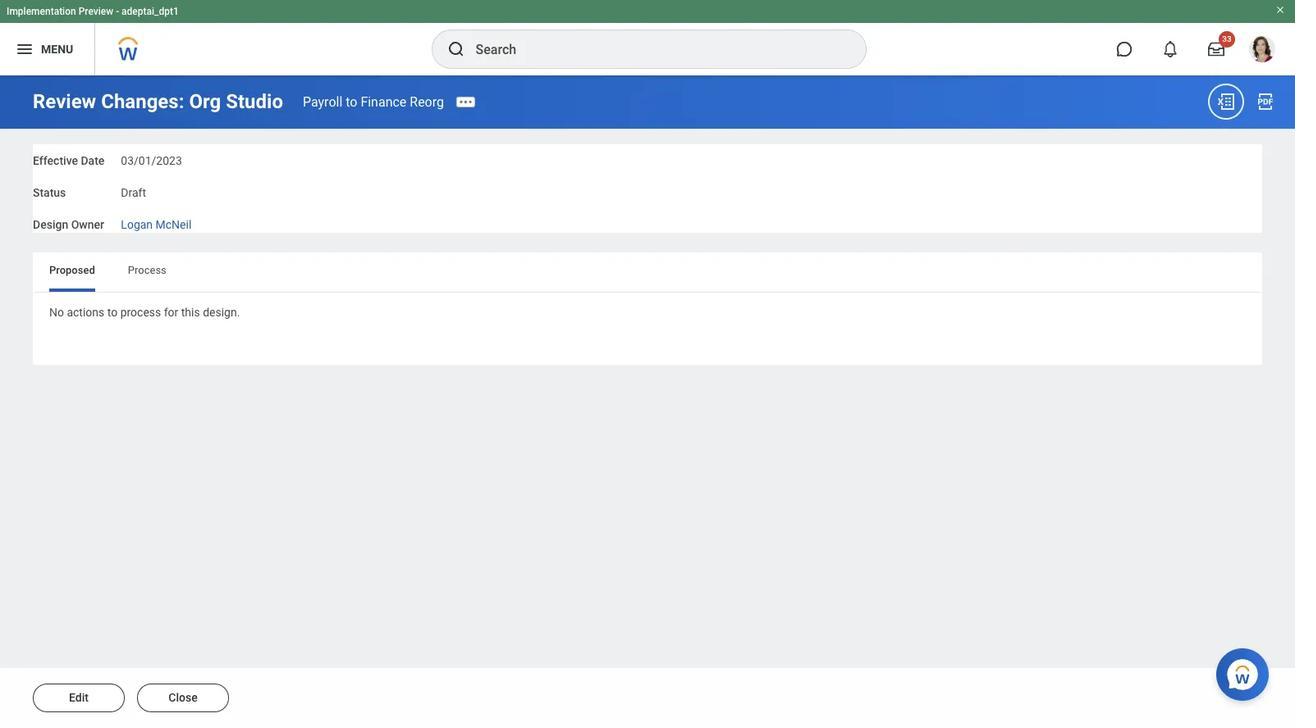Task type: vqa. For each thing, say whether or not it's contained in the screenshot.
MENU on the left top of the page
yes



Task type: locate. For each thing, give the bounding box(es) containing it.
studio
[[226, 90, 283, 113]]

implementation
[[7, 6, 76, 17]]

to
[[346, 94, 357, 110], [107, 306, 118, 319]]

logan
[[121, 218, 153, 231]]

logan mcneil
[[121, 218, 191, 231]]

actions
[[67, 306, 104, 319]]

logan mcneil link
[[121, 215, 191, 231]]

to right payroll on the top left of the page
[[346, 94, 357, 110]]

effective date
[[33, 154, 105, 167]]

status element
[[121, 176, 146, 201]]

mcneil
[[156, 218, 191, 231]]

review changes: org studio
[[33, 90, 283, 113]]

close button
[[137, 684, 229, 713]]

search image
[[446, 39, 466, 59]]

adeptai_dpt1
[[122, 6, 179, 17]]

-
[[116, 6, 119, 17]]

for
[[164, 306, 178, 319]]

0 vertical spatial to
[[346, 94, 357, 110]]

edit button
[[33, 684, 125, 713]]

0 horizontal spatial to
[[107, 306, 118, 319]]

design.
[[203, 306, 240, 319]]

effective date element
[[121, 144, 182, 169]]

date
[[81, 154, 105, 167]]

changes:
[[101, 90, 184, 113]]

to right the actions
[[107, 306, 118, 319]]

menu
[[41, 42, 73, 56]]

Search Workday  search field
[[476, 31, 832, 67]]

no actions to process for this design.
[[49, 306, 240, 319]]

tab list
[[33, 253, 1262, 292]]

process
[[128, 264, 166, 277]]

tab list containing proposed
[[33, 253, 1262, 292]]

reorg
[[410, 94, 444, 110]]

close environment banner image
[[1275, 5, 1285, 15]]

33
[[1222, 34, 1232, 43]]



Task type: describe. For each thing, give the bounding box(es) containing it.
1 vertical spatial to
[[107, 306, 118, 319]]

payroll
[[303, 94, 342, 110]]

process
[[120, 306, 161, 319]]

justify image
[[15, 39, 34, 59]]

close
[[168, 692, 198, 705]]

preview
[[79, 6, 113, 17]]

design
[[33, 218, 68, 231]]

effective
[[33, 154, 78, 167]]

owner
[[71, 218, 104, 231]]

no
[[49, 306, 64, 319]]

edit
[[69, 692, 89, 705]]

review changes: org studio main content
[[0, 76, 1295, 728]]

design owner
[[33, 218, 104, 231]]

1 horizontal spatial to
[[346, 94, 357, 110]]

implementation preview -   adeptai_dpt1
[[7, 6, 179, 17]]

03/01/2023
[[121, 154, 182, 167]]

33 button
[[1198, 31, 1235, 67]]

review
[[33, 90, 96, 113]]

tab list inside the review changes: org studio main content
[[33, 253, 1262, 292]]

menu banner
[[0, 0, 1295, 76]]

export to excel image
[[1216, 92, 1236, 112]]

status
[[33, 186, 66, 199]]

org
[[189, 90, 221, 113]]

draft
[[121, 186, 146, 199]]

this
[[181, 306, 200, 319]]

view printable version (pdf) image
[[1256, 92, 1275, 112]]

profile logan mcneil image
[[1249, 36, 1275, 66]]

finance
[[361, 94, 407, 110]]

notifications large image
[[1162, 41, 1179, 57]]

payroll to finance reorg
[[303, 94, 444, 110]]

menu button
[[0, 23, 95, 76]]

payroll to finance reorg link
[[303, 94, 444, 110]]

inbox large image
[[1208, 41, 1225, 57]]

proposed
[[49, 264, 95, 277]]



